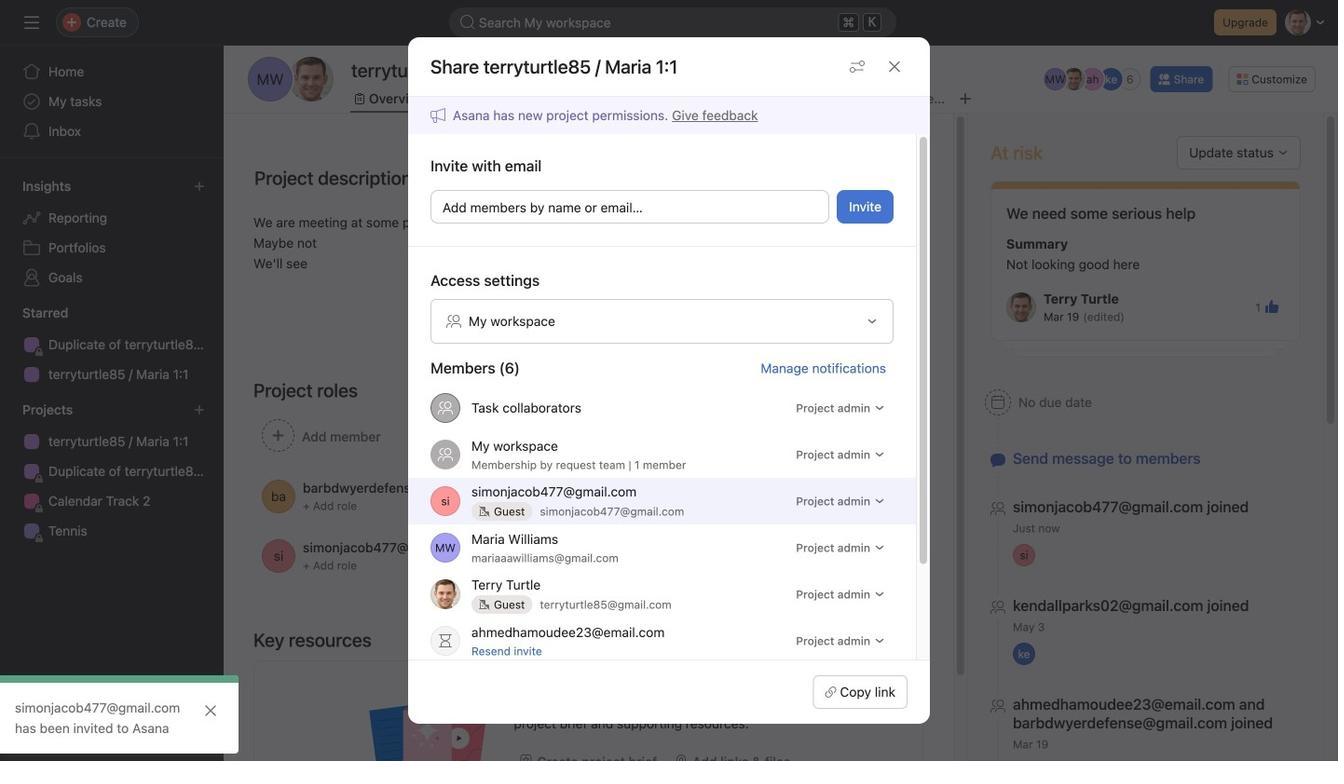 Task type: vqa. For each thing, say whether or not it's contained in the screenshot.
Global element in the top of the page
yes



Task type: locate. For each thing, give the bounding box(es) containing it.
1 vertical spatial si image
[[1020, 544, 1029, 567]]

document
[[242, 213, 935, 306]]

0 horizontal spatial si image
[[441, 487, 450, 516]]

si image
[[441, 487, 450, 516], [1020, 544, 1029, 567]]

0 vertical spatial tt image
[[1067, 68, 1082, 90]]

hide sidebar image
[[24, 15, 39, 30]]

tt image inside the latest status update element
[[1015, 293, 1029, 323]]

0 horizontal spatial ke image
[[1018, 643, 1031, 666]]

latest status update element
[[991, 181, 1301, 341]]

0 vertical spatial mw image
[[1046, 68, 1066, 90]]

tt image
[[1067, 68, 1082, 90], [1015, 293, 1029, 323]]

starred element
[[0, 296, 224, 393]]

None text field
[[347, 53, 551, 87]]

1 vertical spatial ke image
[[1018, 643, 1031, 666]]

tt image
[[302, 57, 321, 102], [439, 580, 453, 610]]

0 horizontal spatial mw image
[[435, 533, 456, 563]]

banner
[[431, 105, 758, 126]]

0 horizontal spatial tt image
[[1015, 293, 1029, 323]]

dialog
[[408, 37, 930, 762]]

global element
[[0, 46, 224, 158]]

0 vertical spatial ke image
[[1106, 68, 1118, 90]]

0 vertical spatial tt image
[[302, 57, 321, 102]]

insights element
[[0, 170, 224, 296]]

ah image
[[1087, 68, 1100, 90]]

remove from starred image
[[586, 62, 601, 77]]

close this dialog image
[[887, 59, 902, 74]]

1 horizontal spatial tt image
[[1067, 68, 1082, 90]]

0 vertical spatial si image
[[441, 487, 450, 516]]

ke image
[[1106, 68, 1118, 90], [1018, 643, 1031, 666]]

mw image
[[257, 57, 284, 102]]

1 vertical spatial tt image
[[439, 580, 453, 610]]

close image
[[203, 704, 218, 719]]

mw image
[[1046, 68, 1066, 90], [435, 533, 456, 563]]

projects element
[[0, 393, 224, 550]]

1 vertical spatial tt image
[[1015, 293, 1029, 323]]

isinverse image
[[461, 15, 475, 30]]



Task type: describe. For each thing, give the bounding box(es) containing it.
Project description title text field
[[242, 158, 417, 198]]

1 horizontal spatial si image
[[1020, 544, 1029, 567]]

1 horizontal spatial tt image
[[439, 580, 453, 610]]

1 like. you liked this task image
[[1265, 300, 1280, 315]]

0 horizontal spatial tt image
[[302, 57, 321, 102]]

project permissions image
[[850, 59, 865, 74]]

1 horizontal spatial ke image
[[1106, 68, 1118, 90]]

1 horizontal spatial mw image
[[1046, 68, 1066, 90]]

1 vertical spatial mw image
[[435, 533, 456, 563]]



